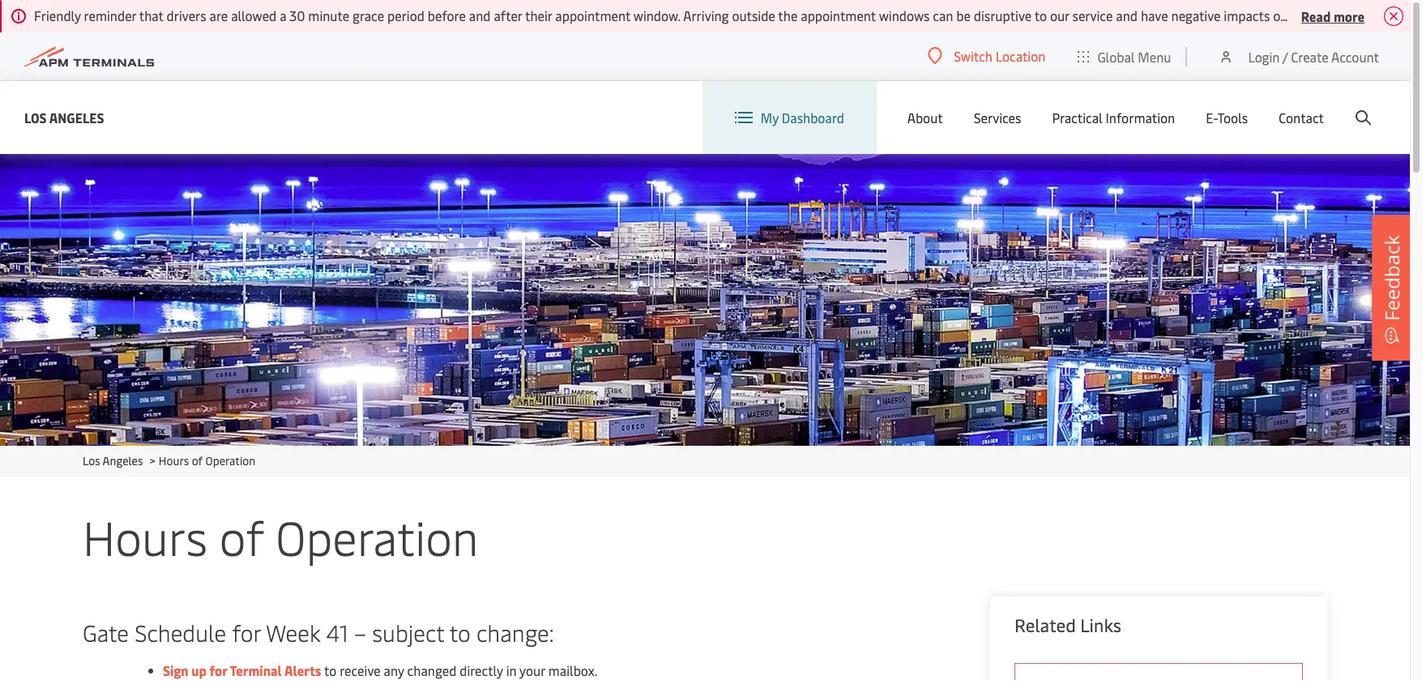 Task type: locate. For each thing, give the bounding box(es) containing it.
1 vertical spatial for
[[209, 661, 227, 679]]

1 vertical spatial los
[[83, 453, 100, 468]]

los
[[24, 108, 47, 126], [83, 453, 100, 468]]

arrive
[[1362, 6, 1395, 24]]

to left our
[[1035, 6, 1047, 24]]

for
[[232, 617, 261, 648], [209, 661, 227, 679]]

hours
[[159, 453, 189, 468], [83, 504, 207, 568]]

switch location
[[954, 47, 1046, 65]]

0 vertical spatial angeles
[[49, 108, 104, 126]]

window.
[[634, 6, 681, 24]]

login
[[1249, 47, 1280, 65]]

drivers
[[167, 6, 206, 24], [1291, 6, 1331, 24]]

appointment right their
[[555, 6, 631, 24]]

your
[[520, 661, 545, 679]]

0 horizontal spatial and
[[469, 6, 491, 24]]

global menu
[[1098, 47, 1172, 65]]

to up the 'directly'
[[450, 617, 471, 648]]

on right impacts
[[1273, 6, 1288, 24]]

on left ti
[[1398, 6, 1413, 24]]

of
[[192, 453, 203, 468], [219, 504, 264, 568]]

to right alerts
[[324, 661, 337, 679]]

angeles
[[49, 108, 104, 126], [103, 453, 143, 468]]

1 horizontal spatial to
[[450, 617, 471, 648]]

arriving
[[683, 6, 729, 24]]

0 vertical spatial operation
[[205, 453, 255, 468]]

0 horizontal spatial appointment
[[555, 6, 631, 24]]

1 vertical spatial to
[[450, 617, 471, 648]]

1 horizontal spatial for
[[232, 617, 261, 648]]

1 drivers from the left
[[167, 6, 206, 24]]

0 horizontal spatial los
[[24, 108, 47, 126]]

outside
[[732, 6, 776, 24]]

1 horizontal spatial of
[[219, 504, 264, 568]]

their
[[525, 6, 552, 24]]

and
[[469, 6, 491, 24], [1116, 6, 1138, 24]]

0 horizontal spatial on
[[1273, 6, 1288, 24]]

read more
[[1302, 7, 1365, 25]]

sign up for terminal alerts link
[[163, 661, 321, 679]]

angeles inside "los angeles" link
[[49, 108, 104, 126]]

practical
[[1052, 109, 1103, 126]]

for for terminal
[[209, 661, 227, 679]]

1 vertical spatial hours
[[83, 504, 207, 568]]

minute
[[308, 6, 349, 24]]

>
[[150, 453, 156, 468]]

subject
[[372, 617, 444, 648]]

drivers left who at the right of page
[[1291, 6, 1331, 24]]

schedule
[[135, 617, 226, 648]]

sign up for terminal alerts to receive any changed directly in your mailbox.
[[163, 661, 600, 679]]

angeles for los angeles
[[49, 108, 104, 126]]

windows
[[879, 6, 930, 24]]

are
[[210, 6, 228, 24]]

1 horizontal spatial appointment
[[801, 6, 876, 24]]

hours right the >
[[159, 453, 189, 468]]

2 horizontal spatial to
[[1035, 6, 1047, 24]]

41
[[326, 617, 348, 648]]

that
[[139, 6, 163, 24]]

los angeles link
[[24, 107, 104, 128], [83, 453, 143, 468]]

0 vertical spatial hours
[[159, 453, 189, 468]]

drivers left the are
[[167, 6, 206, 24]]

30
[[290, 6, 305, 24]]

for up 'sign up for terminal alerts' link
[[232, 617, 261, 648]]

account
[[1332, 47, 1380, 65]]

1 appointment from the left
[[555, 6, 631, 24]]

1 horizontal spatial los
[[83, 453, 100, 468]]

grace
[[353, 6, 384, 24]]

on
[[1273, 6, 1288, 24], [1398, 6, 1413, 24]]

e-tools
[[1206, 109, 1248, 126]]

0 horizontal spatial drivers
[[167, 6, 206, 24]]

in
[[506, 661, 517, 679]]

our
[[1050, 6, 1070, 24]]

before
[[428, 6, 466, 24]]

switch
[[954, 47, 993, 65]]

operation
[[205, 453, 255, 468], [276, 504, 479, 568]]

sign
[[163, 661, 188, 679]]

a
[[280, 6, 286, 24]]

and left have
[[1116, 6, 1138, 24]]

1 horizontal spatial on
[[1398, 6, 1413, 24]]

my
[[761, 109, 779, 126]]

hours of operation
[[83, 504, 479, 568]]

0 vertical spatial los
[[24, 108, 47, 126]]

the
[[778, 6, 798, 24]]

negative
[[1172, 6, 1221, 24]]

1 vertical spatial angeles
[[103, 453, 143, 468]]

about
[[908, 109, 943, 126]]

0 horizontal spatial to
[[324, 661, 337, 679]]

hours of operation image
[[0, 154, 1410, 446]]

period
[[387, 6, 425, 24]]

services button
[[974, 81, 1022, 154]]

0 horizontal spatial for
[[209, 661, 227, 679]]

related links
[[1015, 613, 1122, 637]]

impacts
[[1224, 6, 1270, 24]]

0 horizontal spatial of
[[192, 453, 203, 468]]

2 vertical spatial to
[[324, 661, 337, 679]]

/
[[1283, 47, 1288, 65]]

hours down the >
[[83, 504, 207, 568]]

contact button
[[1279, 81, 1324, 154]]

e-tools button
[[1206, 81, 1248, 154]]

0 vertical spatial for
[[232, 617, 261, 648]]

for for week
[[232, 617, 261, 648]]

1 vertical spatial of
[[219, 504, 264, 568]]

appointment
[[555, 6, 631, 24], [801, 6, 876, 24]]

links
[[1081, 613, 1122, 637]]

1 horizontal spatial and
[[1116, 6, 1138, 24]]

be
[[957, 6, 971, 24]]

1 horizontal spatial operation
[[276, 504, 479, 568]]

1 vertical spatial los angeles link
[[83, 453, 143, 468]]

for right up
[[209, 661, 227, 679]]

related
[[1015, 613, 1076, 637]]

1 horizontal spatial drivers
[[1291, 6, 1331, 24]]

to
[[1035, 6, 1047, 24], [450, 617, 471, 648], [324, 661, 337, 679]]

appointment right the
[[801, 6, 876, 24]]

who
[[1334, 6, 1359, 24]]

and left after
[[469, 6, 491, 24]]



Task type: describe. For each thing, give the bounding box(es) containing it.
week
[[266, 617, 320, 648]]

0 horizontal spatial operation
[[205, 453, 255, 468]]

0 vertical spatial los angeles link
[[24, 107, 104, 128]]

feedback button
[[1372, 214, 1413, 360]]

information
[[1106, 109, 1175, 126]]

location
[[996, 47, 1046, 65]]

terminal
[[230, 661, 282, 679]]

login / create account
[[1249, 47, 1380, 65]]

service
[[1073, 6, 1113, 24]]

alerts
[[284, 661, 321, 679]]

switch location button
[[928, 47, 1046, 65]]

los for los angeles > hours of operation
[[83, 453, 100, 468]]

los angeles > hours of operation
[[83, 453, 255, 468]]

dashboard
[[782, 109, 844, 126]]

2 appointment from the left
[[801, 6, 876, 24]]

los angeles
[[24, 108, 104, 126]]

angeles for los angeles > hours of operation
[[103, 453, 143, 468]]

ti
[[1416, 6, 1422, 24]]

create
[[1291, 47, 1329, 65]]

e-
[[1206, 109, 1218, 126]]

after
[[494, 6, 522, 24]]

any
[[384, 661, 404, 679]]

receive
[[340, 661, 381, 679]]

friendly
[[34, 6, 81, 24]]

reminder
[[84, 6, 136, 24]]

tools
[[1218, 109, 1248, 126]]

disruptive
[[974, 6, 1032, 24]]

can
[[933, 6, 953, 24]]

1 and from the left
[[469, 6, 491, 24]]

gate schedule for week 41 – subject to change:
[[83, 617, 554, 648]]

2 on from the left
[[1398, 6, 1413, 24]]

directly
[[460, 661, 503, 679]]

0 vertical spatial to
[[1035, 6, 1047, 24]]

friendly reminder that drivers are allowed a 30 minute grace period before and after their appointment window. arriving outside the appointment windows can be disruptive to our service and have negative impacts on drivers who arrive on ti
[[34, 6, 1422, 24]]

gate
[[83, 617, 129, 648]]

allowed
[[231, 6, 277, 24]]

close alert image
[[1384, 6, 1404, 26]]

practical information button
[[1052, 81, 1175, 154]]

services
[[974, 109, 1022, 126]]

global
[[1098, 47, 1135, 65]]

los for los angeles
[[24, 108, 47, 126]]

read
[[1302, 7, 1331, 25]]

2 drivers from the left
[[1291, 6, 1331, 24]]

global menu button
[[1062, 32, 1188, 81]]

0 vertical spatial of
[[192, 453, 203, 468]]

my dashboard
[[761, 109, 844, 126]]

1 vertical spatial operation
[[276, 504, 479, 568]]

login / create account link
[[1219, 32, 1380, 80]]

–
[[354, 617, 366, 648]]

1 on from the left
[[1273, 6, 1288, 24]]

up
[[191, 661, 207, 679]]

mailbox.
[[548, 661, 597, 679]]

more
[[1334, 7, 1365, 25]]

about button
[[908, 81, 943, 154]]

menu
[[1138, 47, 1172, 65]]

practical information
[[1052, 109, 1175, 126]]

2 and from the left
[[1116, 6, 1138, 24]]

contact
[[1279, 109, 1324, 126]]

read more button
[[1302, 6, 1365, 26]]

have
[[1141, 6, 1168, 24]]

change:
[[477, 617, 554, 648]]

my dashboard button
[[735, 81, 844, 154]]

changed
[[407, 661, 457, 679]]

feedback
[[1379, 235, 1405, 321]]



Task type: vqa. For each thing, say whether or not it's contained in the screenshot.
topmost Operation
yes



